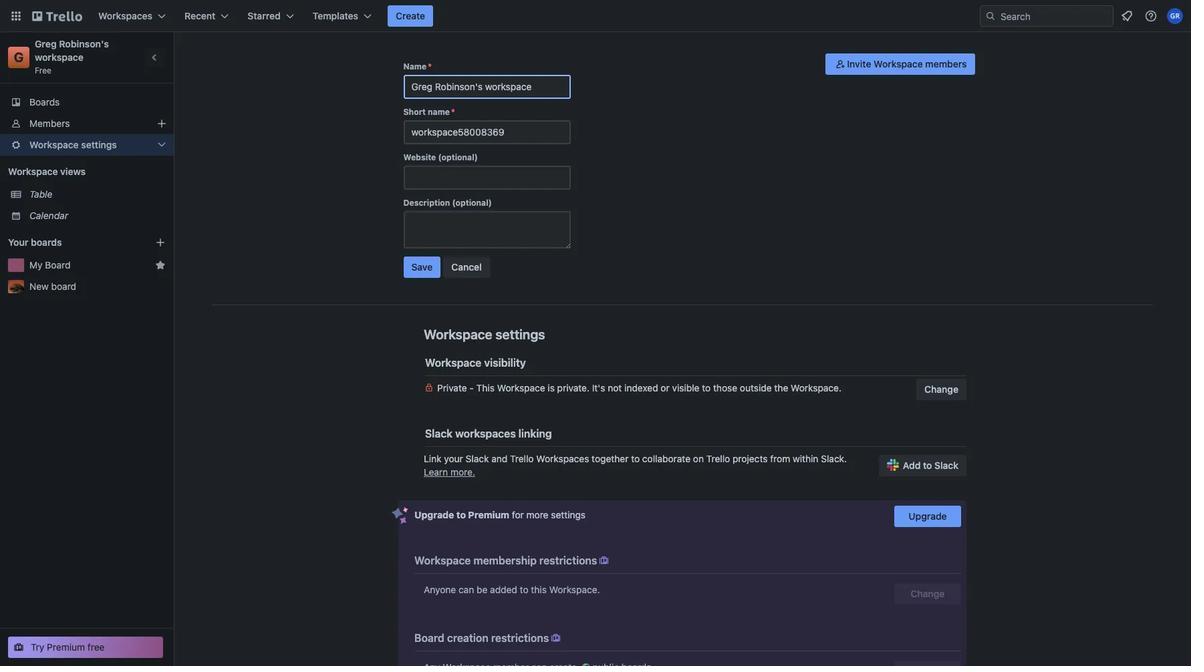 Task type: locate. For each thing, give the bounding box(es) containing it.
membership
[[474, 555, 537, 567]]

workspaces down linking
[[536, 453, 589, 465]]

from
[[770, 453, 790, 465]]

invite
[[847, 58, 871, 70]]

premium right try
[[47, 642, 85, 653]]

1 vertical spatial restrictions
[[491, 632, 549, 644]]

1 horizontal spatial workspace.
[[791, 382, 842, 394]]

upgrade for upgrade to premium for more settings
[[414, 509, 454, 521]]

1 vertical spatial settings
[[496, 327, 545, 342]]

robinson's
[[59, 38, 109, 49]]

sm image
[[834, 57, 847, 71], [549, 632, 562, 645], [579, 661, 593, 667]]

workspace. right this
[[549, 584, 600, 596]]

to right together
[[631, 453, 640, 465]]

g link
[[8, 47, 29, 68]]

0 horizontal spatial workspace settings
[[29, 139, 117, 150]]

indexed
[[625, 382, 658, 394]]

1 horizontal spatial slack
[[466, 453, 489, 465]]

None text field
[[403, 75, 571, 99], [403, 120, 571, 144], [403, 166, 571, 190], [403, 75, 571, 99], [403, 120, 571, 144], [403, 166, 571, 190]]

name *
[[403, 62, 432, 72]]

1 horizontal spatial upgrade
[[909, 511, 947, 522]]

0 vertical spatial change
[[925, 384, 959, 395]]

board left creation
[[414, 632, 445, 644]]

link
[[424, 453, 442, 465]]

invite workspace members button
[[826, 53, 975, 75]]

0 vertical spatial premium
[[468, 509, 509, 521]]

private.
[[557, 382, 590, 394]]

members
[[29, 118, 70, 129]]

1 horizontal spatial workspaces
[[536, 453, 589, 465]]

slack inside add to slack link
[[935, 460, 959, 471]]

1 vertical spatial (optional)
[[452, 198, 492, 208]]

workspace
[[874, 58, 923, 70], [29, 139, 79, 150], [8, 166, 58, 177], [424, 327, 493, 342], [425, 357, 482, 369], [497, 382, 545, 394], [414, 555, 471, 567]]

workspace up anyone
[[414, 555, 471, 567]]

boards
[[31, 237, 62, 248]]

add to slack
[[903, 460, 959, 471]]

upgrade for upgrade
[[909, 511, 947, 522]]

search image
[[985, 11, 996, 21]]

0 vertical spatial (optional)
[[438, 152, 478, 162]]

1 vertical spatial change button
[[895, 584, 961, 605]]

upgrade down add to slack link
[[909, 511, 947, 522]]

slack up "link"
[[425, 428, 453, 440]]

change for the bottommost the change button
[[911, 588, 945, 600]]

description (optional)
[[403, 198, 492, 208]]

your boards with 2 items element
[[8, 235, 135, 251]]

upgrade inside upgrade button
[[909, 511, 947, 522]]

1 horizontal spatial board
[[414, 632, 445, 644]]

your
[[8, 237, 28, 248]]

recent
[[185, 10, 215, 21]]

0 horizontal spatial workspace.
[[549, 584, 600, 596]]

0 horizontal spatial slack
[[425, 428, 453, 440]]

sm image inside invite workspace members button
[[834, 57, 847, 71]]

to left this
[[520, 584, 529, 596]]

0 horizontal spatial settings
[[81, 139, 117, 150]]

1 vertical spatial board
[[414, 632, 445, 644]]

0 horizontal spatial board
[[45, 259, 71, 271]]

create button
[[388, 5, 433, 27]]

1 horizontal spatial sm image
[[579, 661, 593, 667]]

slack up more.
[[466, 453, 489, 465]]

workspaces up robinson's at the left of page
[[98, 10, 152, 21]]

1 vertical spatial workspaces
[[536, 453, 589, 465]]

0 notifications image
[[1119, 8, 1135, 24]]

restrictions up this
[[539, 555, 597, 567]]

1 horizontal spatial premium
[[468, 509, 509, 521]]

2 horizontal spatial slack
[[935, 460, 959, 471]]

(optional) for description (optional)
[[452, 198, 492, 208]]

to down more.
[[457, 509, 466, 521]]

1 horizontal spatial *
[[451, 107, 455, 117]]

within
[[793, 453, 819, 465]]

premium left for
[[468, 509, 509, 521]]

settings right more
[[551, 509, 586, 521]]

more
[[527, 509, 549, 521]]

upgrade
[[414, 509, 454, 521], [909, 511, 947, 522]]

workspace down members
[[29, 139, 79, 150]]

workspace. right the
[[791, 382, 842, 394]]

workspace inside button
[[874, 58, 923, 70]]

0 vertical spatial restrictions
[[539, 555, 597, 567]]

slack for add
[[935, 460, 959, 471]]

(optional) right website
[[438, 152, 478, 162]]

1 vertical spatial change
[[911, 588, 945, 600]]

workspace settings
[[29, 139, 117, 150], [424, 327, 545, 342]]

organizationdetailform element
[[403, 62, 571, 283]]

0 vertical spatial sm image
[[834, 57, 847, 71]]

private - this workspace is private. it's not indexed or visible to those outside the workspace.
[[437, 382, 842, 394]]

add board image
[[155, 237, 166, 248]]

name
[[403, 62, 427, 72]]

those
[[713, 382, 738, 394]]

0 vertical spatial workspaces
[[98, 10, 152, 21]]

together
[[592, 453, 629, 465]]

1 vertical spatial sm image
[[549, 632, 562, 645]]

1 vertical spatial premium
[[47, 642, 85, 653]]

workspace.
[[791, 382, 842, 394], [549, 584, 600, 596]]

starred
[[248, 10, 281, 21]]

premium
[[468, 509, 509, 521], [47, 642, 85, 653]]

None text field
[[403, 211, 571, 249]]

workspaces button
[[90, 5, 174, 27]]

website
[[403, 152, 436, 162]]

name
[[428, 107, 450, 117]]

description
[[403, 198, 450, 208]]

boards link
[[0, 92, 174, 113]]

1 vertical spatial workspace settings
[[424, 327, 545, 342]]

creation
[[447, 632, 489, 644]]

0 horizontal spatial workspaces
[[98, 10, 152, 21]]

workspace right invite
[[874, 58, 923, 70]]

upgrade right sparkle icon
[[414, 509, 454, 521]]

0 vertical spatial settings
[[81, 139, 117, 150]]

1 vertical spatial workspace.
[[549, 584, 600, 596]]

slack inside "link your slack and trello workspaces together to collaborate on trello projects from within slack. learn more."
[[466, 453, 489, 465]]

new
[[29, 281, 49, 292]]

more.
[[451, 467, 475, 478]]

workspace down visibility at the left
[[497, 382, 545, 394]]

private
[[437, 382, 467, 394]]

2 vertical spatial settings
[[551, 509, 586, 521]]

anyone can be added to this workspace.
[[424, 584, 600, 596]]

settings down members link
[[81, 139, 117, 150]]

greg
[[35, 38, 57, 49]]

trello right and
[[510, 453, 534, 465]]

restrictions
[[539, 555, 597, 567], [491, 632, 549, 644]]

slack right add
[[935, 460, 959, 471]]

1 horizontal spatial settings
[[496, 327, 545, 342]]

board right my
[[45, 259, 71, 271]]

0 vertical spatial *
[[428, 62, 432, 72]]

workspace membership restrictions
[[414, 555, 597, 567]]

recent button
[[177, 5, 237, 27]]

members link
[[0, 113, 174, 134]]

0 horizontal spatial upgrade
[[414, 509, 454, 521]]

1 horizontal spatial trello
[[707, 453, 730, 465]]

settings inside 'dropdown button'
[[81, 139, 117, 150]]

2 horizontal spatial sm image
[[834, 57, 847, 71]]

change button
[[917, 379, 967, 400], [895, 584, 961, 605]]

short name *
[[403, 107, 455, 117]]

for
[[512, 509, 524, 521]]

workspace settings down members link
[[29, 139, 117, 150]]

1 vertical spatial *
[[451, 107, 455, 117]]

trello right on
[[707, 453, 730, 465]]

0 horizontal spatial trello
[[510, 453, 534, 465]]

upgrade to premium for more settings
[[414, 509, 586, 521]]

(optional) right description
[[452, 198, 492, 208]]

workspace settings up workspace visibility
[[424, 327, 545, 342]]

workspace up the table
[[8, 166, 58, 177]]

*
[[428, 62, 432, 72], [451, 107, 455, 117]]

to left those on the right
[[702, 382, 711, 394]]

visible
[[672, 382, 700, 394]]

Search field
[[996, 6, 1113, 26]]

0 horizontal spatial *
[[428, 62, 432, 72]]

restrictions down anyone can be added to this workspace.
[[491, 632, 549, 644]]

0 vertical spatial workspace settings
[[29, 139, 117, 150]]

settings
[[81, 139, 117, 150], [496, 327, 545, 342], [551, 509, 586, 521]]

slack
[[425, 428, 453, 440], [466, 453, 489, 465], [935, 460, 959, 471]]

trello
[[510, 453, 534, 465], [707, 453, 730, 465]]

settings up visibility at the left
[[496, 327, 545, 342]]

0 vertical spatial board
[[45, 259, 71, 271]]

change
[[925, 384, 959, 395], [911, 588, 945, 600]]

0 horizontal spatial premium
[[47, 642, 85, 653]]

slack workspaces linking
[[425, 428, 552, 440]]

projects
[[733, 453, 768, 465]]

my board link
[[29, 259, 150, 272]]

this
[[476, 382, 495, 394]]

calendar
[[29, 210, 68, 221]]



Task type: vqa. For each thing, say whether or not it's contained in the screenshot.
right settings
yes



Task type: describe. For each thing, give the bounding box(es) containing it.
free
[[88, 642, 105, 653]]

your boards
[[8, 237, 62, 248]]

add
[[903, 460, 921, 471]]

outside
[[740, 382, 772, 394]]

starred button
[[240, 5, 302, 27]]

can
[[459, 584, 474, 596]]

-
[[470, 382, 474, 394]]

2 vertical spatial sm image
[[579, 661, 593, 667]]

(optional) for website (optional)
[[438, 152, 478, 162]]

invite workspace members
[[847, 58, 967, 70]]

or
[[661, 382, 670, 394]]

members
[[926, 58, 967, 70]]

linking
[[519, 428, 552, 440]]

greg robinson's workspace free
[[35, 38, 111, 76]]

0 horizontal spatial sm image
[[549, 632, 562, 645]]

visibility
[[484, 357, 526, 369]]

views
[[60, 166, 86, 177]]

templates button
[[305, 5, 380, 27]]

2 trello from the left
[[707, 453, 730, 465]]

1 trello from the left
[[510, 453, 534, 465]]

sparkle image
[[392, 507, 408, 525]]

slack for link
[[466, 453, 489, 465]]

workspace settings button
[[0, 134, 174, 156]]

upgrade button
[[895, 506, 961, 527]]

added
[[490, 584, 517, 596]]

table
[[29, 189, 52, 200]]

to right add
[[923, 460, 932, 471]]

restrictions for workspace membership restrictions
[[539, 555, 597, 567]]

workspaces inside "link your slack and trello workspaces together to collaborate on trello projects from within slack. learn more."
[[536, 453, 589, 465]]

workspace up workspace visibility
[[424, 327, 493, 342]]

it's
[[592, 382, 605, 394]]

workspace views
[[8, 166, 86, 177]]

0 vertical spatial workspace.
[[791, 382, 842, 394]]

board
[[51, 281, 76, 292]]

g
[[14, 49, 24, 65]]

cancel
[[451, 261, 482, 273]]

my
[[29, 259, 42, 271]]

back to home image
[[32, 5, 82, 27]]

new board link
[[29, 280, 166, 293]]

primary element
[[0, 0, 1191, 32]]

link your slack and trello workspaces together to collaborate on trello projects from within slack. learn more.
[[424, 453, 847, 478]]

and
[[492, 453, 508, 465]]

free
[[35, 66, 51, 76]]

board creation restrictions
[[414, 632, 549, 644]]

change for the change button to the top
[[925, 384, 959, 395]]

create
[[396, 10, 425, 21]]

new board
[[29, 281, 76, 292]]

workspace settings inside 'dropdown button'
[[29, 139, 117, 150]]

collaborate
[[642, 453, 691, 465]]

0 vertical spatial change button
[[917, 379, 967, 400]]

premium inside 'button'
[[47, 642, 85, 653]]

workspace navigation collapse icon image
[[146, 48, 164, 67]]

workspace inside 'dropdown button'
[[29, 139, 79, 150]]

workspace visibility
[[425, 357, 526, 369]]

my board
[[29, 259, 71, 271]]

short
[[403, 107, 426, 117]]

2 horizontal spatial settings
[[551, 509, 586, 521]]

is
[[548, 382, 555, 394]]

this
[[531, 584, 547, 596]]

greg robinson (gregrobinson96) image
[[1167, 8, 1183, 24]]

save button
[[403, 257, 441, 278]]

try premium free button
[[8, 637, 163, 659]]

templates
[[313, 10, 358, 21]]

try
[[31, 642, 44, 653]]

workspace up the private
[[425, 357, 482, 369]]

sm image
[[597, 554, 611, 568]]

be
[[477, 584, 488, 596]]

table link
[[29, 188, 166, 201]]

calendar link
[[29, 209, 166, 223]]

anyone
[[424, 584, 456, 596]]

starred icon image
[[155, 260, 166, 271]]

switch to… image
[[9, 9, 23, 23]]

the
[[774, 382, 788, 394]]

1 horizontal spatial workspace settings
[[424, 327, 545, 342]]

open information menu image
[[1145, 9, 1158, 23]]

restrictions for board creation restrictions
[[491, 632, 549, 644]]

your
[[444, 453, 463, 465]]

to inside "link your slack and trello workspaces together to collaborate on trello projects from within slack. learn more."
[[631, 453, 640, 465]]

learn more. link
[[424, 467, 475, 478]]

learn
[[424, 467, 448, 478]]

greg robinson's workspace link
[[35, 38, 111, 63]]

cancel button
[[443, 257, 490, 278]]

workspaces inside workspaces popup button
[[98, 10, 152, 21]]

add to slack link
[[879, 455, 967, 477]]

slack.
[[821, 453, 847, 465]]

board inside my board link
[[45, 259, 71, 271]]

boards
[[29, 96, 60, 108]]

workspaces
[[455, 428, 516, 440]]

save
[[411, 261, 433, 273]]

not
[[608, 382, 622, 394]]

on
[[693, 453, 704, 465]]

website (optional)
[[403, 152, 478, 162]]

workspace
[[35, 51, 84, 63]]



